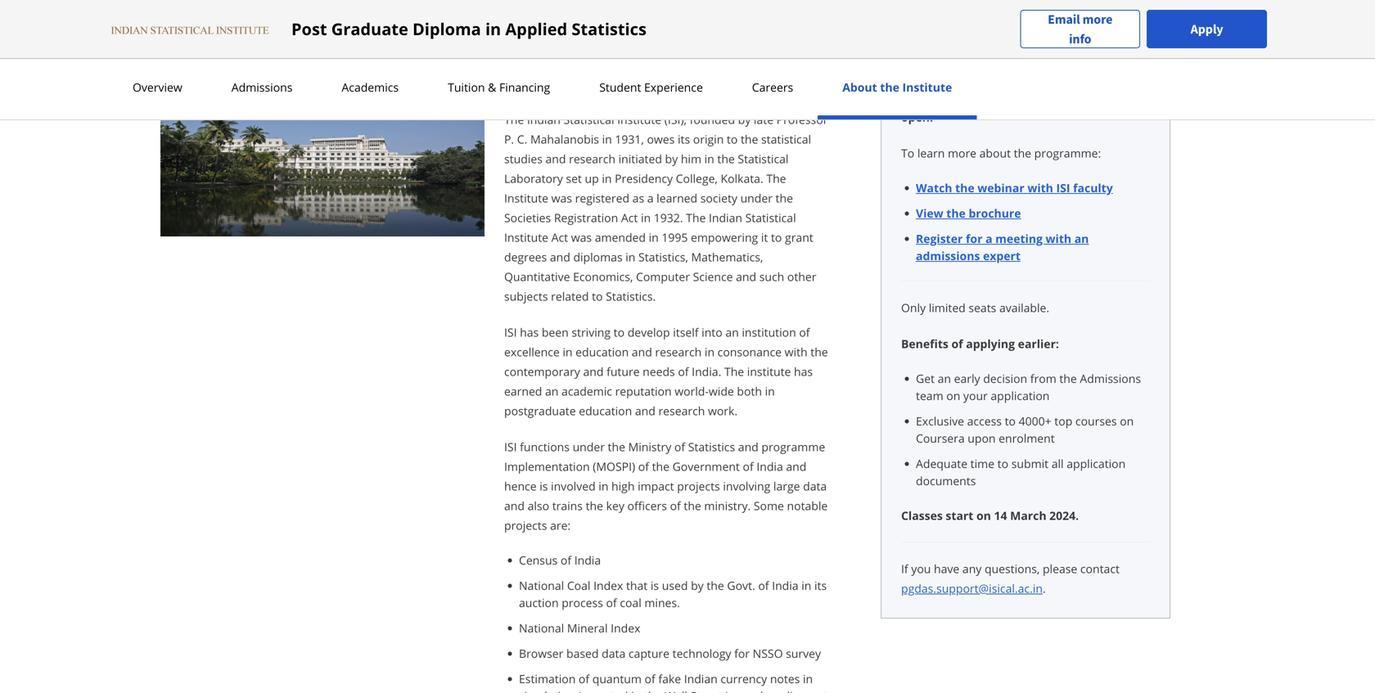 Task type: locate. For each thing, give the bounding box(es) containing it.
under inside isi functions under the ministry of statistics and programme implementation (mospi) of the government of india and hence is involved in high impact projects involving large data and also trains the key officers of the ministry. some notable projects are:
[[573, 439, 605, 455]]

projects down also
[[504, 518, 547, 534]]

1 vertical spatial on
[[1120, 414, 1134, 429]]

for inside list item
[[735, 646, 750, 662]]

1 vertical spatial index
[[611, 621, 641, 636]]

for right applications
[[976, 90, 992, 105]]

1 vertical spatial a
[[986, 231, 993, 246]]

0 vertical spatial act
[[621, 210, 638, 226]]

1 vertical spatial statistics
[[688, 439, 735, 455]]

ministry.
[[705, 498, 751, 514]]

1 horizontal spatial by
[[691, 578, 704, 594]]

the left applications
[[881, 79, 900, 95]]

the right 'kolkata.'
[[767, 171, 787, 186]]

of right benefits
[[952, 336, 964, 352]]

2024.
[[1050, 508, 1079, 524]]

1 vertical spatial was
[[571, 230, 592, 245]]

under up (mospi)
[[573, 439, 605, 455]]

1 vertical spatial with
[[1046, 231, 1072, 246]]

programme:
[[1035, 145, 1102, 161]]

education down striving
[[576, 344, 629, 360]]

national for national mineral index
[[519, 621, 564, 636]]

0 horizontal spatial its
[[678, 131, 690, 147]]

research down the world-
[[659, 403, 705, 419]]

brochure
[[969, 206, 1022, 221]]

more up info on the top of the page
[[1083, 11, 1113, 27]]

in down amended
[[626, 249, 636, 265]]

postgraduate
[[504, 403, 576, 419]]

world-
[[675, 384, 709, 399]]

0 vertical spatial admissions
[[232, 79, 293, 95]]

0 vertical spatial index
[[594, 578, 623, 594]]

institute up societies
[[504, 190, 549, 206]]

about
[[161, 66, 212, 91], [843, 79, 878, 95]]

its
[[678, 131, 690, 147], [815, 578, 827, 594]]

isi up excellence
[[504, 325, 517, 340]]

hence
[[504, 479, 537, 494]]

consonance
[[718, 344, 782, 360]]

0 vertical spatial with
[[1028, 180, 1054, 196]]

2 vertical spatial with
[[785, 344, 808, 360]]

the inside the isi has been striving to develop itself into an institution of excellence in education and research in consonance with the contemporary and future needs of india. the institute has earned an academic reputation world-wide both in postgraduate education and research work.
[[811, 344, 828, 360]]

2 vertical spatial list
[[511, 552, 829, 694]]

statistics
[[572, 18, 647, 40], [688, 439, 735, 455]]

functions
[[520, 439, 570, 455]]

an down faculty
[[1075, 231, 1089, 246]]

info
[[1070, 31, 1092, 47]]

1 national from the top
[[519, 578, 564, 594]]

to right time
[[998, 456, 1009, 472]]

0 horizontal spatial act
[[552, 230, 568, 245]]

wide
[[709, 384, 734, 399]]

a up expert
[[986, 231, 993, 246]]

1 horizontal spatial its
[[815, 578, 827, 594]]

0 horizontal spatial admissions
[[232, 79, 293, 95]]

0 vertical spatial march
[[1018, 90, 1054, 105]]

to right striving
[[614, 325, 625, 340]]

fake
[[659, 671, 681, 687]]

impact
[[638, 479, 674, 494]]

0 vertical spatial on
[[947, 388, 961, 404]]

the up 'kolkata.'
[[718, 151, 735, 167]]

browser based data capture technology for nsso survey
[[519, 646, 821, 662]]

that
[[626, 578, 648, 594]]

and left such
[[736, 269, 757, 285]]

to up enrolment
[[1005, 414, 1016, 429]]

to
[[727, 131, 738, 147], [771, 230, 782, 245], [592, 289, 603, 304], [614, 325, 625, 340], [1005, 414, 1016, 429], [998, 456, 1009, 472]]

set
[[566, 171, 582, 186]]

1 vertical spatial under
[[573, 439, 605, 455]]

0 vertical spatial for
[[976, 90, 992, 105]]

0 horizontal spatial under
[[573, 439, 605, 455]]

the down indian statistical institute image
[[216, 66, 245, 91]]

census of india list item
[[519, 552, 829, 569]]

1 vertical spatial by
[[665, 151, 678, 167]]

coal
[[567, 578, 591, 594]]

programme
[[762, 439, 826, 455]]

get
[[916, 371, 935, 387]]

with right meeting
[[1046, 231, 1072, 246]]

admissions inside get an early decision from the admissions team on your application
[[1080, 371, 1142, 387]]

by left him
[[665, 151, 678, 167]]

india inside isi functions under the ministry of statistics and programme implementation (mospi) of the government of india and hence is involved in high impact projects involving large data and also trains the key officers of the ministry. some notable projects are:
[[757, 459, 783, 475]]

the left ministry.
[[684, 498, 702, 514]]

0 horizontal spatial data
[[602, 646, 626, 662]]

the up to learn more about the programme:
[[995, 90, 1015, 105]]

0 vertical spatial statistics
[[572, 18, 647, 40]]

1 vertical spatial list
[[908, 370, 1151, 490]]

admissions down post
[[232, 79, 293, 95]]

for up currency
[[735, 646, 750, 662]]

statistical
[[762, 131, 812, 147]]

1 vertical spatial more
[[948, 145, 977, 161]]

classes start on 14 march 2024.
[[902, 508, 1079, 524]]

1 vertical spatial national
[[519, 621, 564, 636]]

overview link
[[128, 79, 187, 95]]

1 horizontal spatial is
[[651, 578, 659, 594]]

by right used
[[691, 578, 704, 594]]

india up large
[[757, 459, 783, 475]]

indian up mahalanobis
[[527, 112, 561, 127]]

isi inside isi functions under the ministry of statistics and programme implementation (mospi) of the government of india and hence is involved in high impact projects involving large data and also trains the key officers of the ministry. some notable projects are:
[[504, 439, 517, 455]]

courses
[[1076, 414, 1117, 429]]

applications
[[902, 90, 973, 105]]

to inside adequate time to submit all application documents
[[998, 456, 1009, 472]]

more inside email more info
[[1083, 11, 1113, 27]]

by for founded
[[738, 112, 751, 127]]

1 vertical spatial projects
[[504, 518, 547, 534]]

about
[[980, 145, 1011, 161]]

1 horizontal spatial data
[[803, 479, 827, 494]]

institution
[[742, 325, 797, 340]]

and down mahalanobis
[[546, 151, 566, 167]]

india right govt.
[[772, 578, 799, 594]]

1 vertical spatial statistical
[[738, 151, 789, 167]]

estimation of quantum of fake indian currency notes in circulation (reported in the wall street journal, parliamen
[[519, 671, 828, 694]]

contact
[[1081, 561, 1120, 577]]

2 vertical spatial for
[[735, 646, 750, 662]]

1 vertical spatial education
[[579, 403, 632, 419]]

of left coal
[[606, 595, 617, 611]]

1 vertical spatial application
[[1067, 456, 1126, 472]]

index for coal
[[594, 578, 623, 594]]

trains
[[552, 498, 583, 514]]

an right "get"
[[938, 371, 952, 387]]

exclusive
[[916, 414, 965, 429]]

1 horizontal spatial a
[[986, 231, 993, 246]]

admissions
[[916, 248, 981, 264]]

more
[[1083, 11, 1113, 27], [948, 145, 977, 161]]

1 horizontal spatial projects
[[677, 479, 720, 494]]

on inside exclusive access to 4000+ top courses on coursera upon enrolment
[[1120, 414, 1134, 429]]

statistics inside isi functions under the ministry of statistics and programme implementation (mospi) of the government of india and hence is involved in high impact projects involving large data and also trains the key officers of the ministry. some notable projects are:
[[688, 439, 735, 455]]

1 horizontal spatial on
[[977, 508, 992, 524]]

act down as
[[621, 210, 638, 226]]

process
[[562, 595, 603, 611]]

browser
[[519, 646, 564, 662]]

research inside the indian statistical institute (isi), founded by late professor p. c. mahalanobis in 1931, owes its origin to the statistical studies and research initiated by him in the statistical laboratory set up in presidency college, kolkata. the institute was registered as a learned society under the societies registration act in 1932. the indian statistical institute act was amended in 1995 empowering it to grant degrees and diplomas in statistics, mathematics, quantitative economics, computer science and such other subjects related to statistics.
[[569, 151, 616, 167]]

to inside exclusive access to 4000+ top courses on coursera upon enrolment
[[1005, 414, 1016, 429]]

0 vertical spatial national
[[519, 578, 564, 594]]

0 vertical spatial isi
[[1057, 180, 1071, 196]]

1995
[[662, 230, 688, 245]]

0 horizontal spatial a
[[648, 190, 654, 206]]

of right govt.
[[759, 578, 769, 594]]

0 horizontal spatial application
[[991, 388, 1050, 404]]

application right all
[[1067, 456, 1126, 472]]

1 horizontal spatial application
[[1067, 456, 1126, 472]]

14
[[995, 508, 1008, 524]]

post graduate diploma in applied statistics
[[292, 18, 647, 40]]

in down been
[[563, 344, 573, 360]]

for for applications
[[976, 90, 992, 105]]

register for a meeting with an admissions expert link
[[916, 231, 1089, 264]]

1 vertical spatial data
[[602, 646, 626, 662]]

involving
[[723, 479, 771, 494]]

to right it
[[771, 230, 782, 245]]

more right learn
[[948, 145, 977, 161]]

isi for isi functions under the ministry of statistics and programme implementation (mospi) of the government of india and hence is involved in high impact projects involving large data and also trains the key officers of the ministry. some notable projects are:
[[504, 439, 517, 455]]

about the institute down indian statistical institute image
[[161, 66, 322, 91]]

statistics up government
[[688, 439, 735, 455]]

national inside national coal index that is used by the govt. of india  in its auction process of coal mines.
[[519, 578, 564, 594]]

the
[[216, 66, 245, 91], [881, 79, 900, 95], [995, 90, 1015, 105], [741, 131, 759, 147], [1014, 145, 1032, 161], [718, 151, 735, 167], [956, 180, 975, 196], [776, 190, 793, 206], [947, 206, 966, 221], [811, 344, 828, 360], [1060, 371, 1077, 387], [608, 439, 626, 455], [652, 459, 670, 475], [586, 498, 604, 514], [684, 498, 702, 514], [707, 578, 725, 594], [644, 689, 662, 694]]

needs
[[643, 364, 675, 380]]

for inside applications for the march 2024 cohort are open.
[[976, 90, 992, 105]]

national up auction
[[519, 578, 564, 594]]

admissions up courses
[[1080, 371, 1142, 387]]

march left 2024
[[1018, 90, 1054, 105]]

research down itself
[[655, 344, 702, 360]]

academic
[[562, 384, 612, 399]]

1 horizontal spatial act
[[621, 210, 638, 226]]

national for national coal index that is used by the govt. of india  in its auction process of coal mines.
[[519, 578, 564, 594]]

in left 1931,
[[602, 131, 612, 147]]

careers
[[752, 79, 794, 95]]

projects down government
[[677, 479, 720, 494]]

0 horizontal spatial on
[[947, 388, 961, 404]]

with right webinar
[[1028, 180, 1054, 196]]

notes
[[770, 671, 800, 687]]

statistical up 'kolkata.'
[[738, 151, 789, 167]]

1 vertical spatial admissions
[[1080, 371, 1142, 387]]

under
[[741, 190, 773, 206], [573, 439, 605, 455]]

the inside applications for the march 2024 cohort are open.
[[995, 90, 1015, 105]]

march inside applications for the march 2024 cohort are open.
[[1018, 90, 1054, 105]]

0 vertical spatial more
[[1083, 11, 1113, 27]]

0 vertical spatial projects
[[677, 479, 720, 494]]

under down 'kolkata.'
[[741, 190, 773, 206]]

the down fake
[[644, 689, 662, 694]]

1 horizontal spatial under
[[741, 190, 773, 206]]

academics
[[342, 79, 399, 95]]

degrees
[[504, 249, 547, 265]]

earned
[[504, 384, 542, 399]]

0 vertical spatial a
[[648, 190, 654, 206]]

was down registration
[[571, 230, 592, 245]]

societies
[[504, 210, 551, 226]]

in
[[486, 18, 501, 40], [602, 131, 612, 147], [705, 151, 715, 167], [602, 171, 612, 186], [641, 210, 651, 226], [649, 230, 659, 245], [626, 249, 636, 265], [563, 344, 573, 360], [705, 344, 715, 360], [765, 384, 775, 399], [599, 479, 609, 494], [802, 578, 812, 594], [803, 671, 813, 687], [631, 689, 641, 694]]

tuition & financing link
[[443, 79, 555, 95]]

0 vertical spatial research
[[569, 151, 616, 167]]

post
[[292, 18, 327, 40]]

1 vertical spatial has
[[794, 364, 813, 380]]

1 vertical spatial for
[[966, 231, 983, 246]]

2 horizontal spatial by
[[738, 112, 751, 127]]

national mineral index list item
[[519, 620, 829, 637]]

enrolment
[[999, 431, 1055, 446]]

has
[[520, 325, 539, 340], [794, 364, 813, 380]]

application down decision
[[991, 388, 1050, 404]]

are:
[[550, 518, 571, 534]]

by for used
[[691, 578, 704, 594]]

1 horizontal spatial statistics
[[688, 439, 735, 455]]

is inside national coal index that is used by the govt. of india  in its auction process of coal mines.
[[651, 578, 659, 594]]

statistical up mahalanobis
[[564, 112, 615, 127]]

the inside estimation of quantum of fake indian currency notes in circulation (reported in the wall street journal, parliamen
[[644, 689, 662, 694]]

projects
[[677, 479, 720, 494], [504, 518, 547, 534]]

of right census
[[561, 553, 572, 568]]

2 vertical spatial indian
[[684, 671, 718, 687]]

under inside the indian statistical institute (isi), founded by late professor p. c. mahalanobis in 1931, owes its origin to the statistical studies and research initiated by him in the statistical laboratory set up in presidency college, kolkata. the institute was registered as a learned society under the societies registration act in 1932. the indian statistical institute act was amended in 1995 empowering it to grant degrees and diplomas in statistics, mathematics, quantitative economics, computer science and such other subjects related to statistics.
[[741, 190, 773, 206]]

0 vertical spatial under
[[741, 190, 773, 206]]

a right as
[[648, 190, 654, 206]]

0 vertical spatial its
[[678, 131, 690, 147]]

student experience link
[[595, 79, 708, 95]]

1 vertical spatial isi
[[504, 325, 517, 340]]

in right him
[[705, 151, 715, 167]]

0 vertical spatial is
[[540, 479, 548, 494]]

late
[[754, 112, 774, 127]]

and down hence at the bottom left of the page
[[504, 498, 525, 514]]

related
[[551, 289, 589, 304]]

index inside national coal index that is used by the govt. of india  in its auction process of coal mines.
[[594, 578, 623, 594]]

2 national from the top
[[519, 621, 564, 636]]

0 vertical spatial india
[[757, 459, 783, 475]]

indian up street
[[684, 671, 718, 687]]

documents
[[916, 473, 976, 489]]

1 vertical spatial is
[[651, 578, 659, 594]]

by left late on the top right of page
[[738, 112, 751, 127]]

for inside register for a meeting with an admissions expert
[[966, 231, 983, 246]]

estimation of quantum of fake indian currency notes in circulation (reported in the wall street journal, parliamen list item
[[519, 671, 829, 694]]

national up browser
[[519, 621, 564, 636]]

0 horizontal spatial about the institute
[[161, 66, 322, 91]]

0 vertical spatial data
[[803, 479, 827, 494]]

excellence
[[504, 344, 560, 360]]

0 vertical spatial education
[[576, 344, 629, 360]]

2 horizontal spatial on
[[1120, 414, 1134, 429]]

0 vertical spatial application
[[991, 388, 1050, 404]]

government
[[673, 459, 740, 475]]

statistical
[[564, 112, 615, 127], [738, 151, 789, 167], [746, 210, 796, 226]]

0 vertical spatial by
[[738, 112, 751, 127]]

by inside national coal index that is used by the govt. of india  in its auction process of coal mines.
[[691, 578, 704, 594]]

with inside register for a meeting with an admissions expert
[[1046, 231, 1072, 246]]

coursera
[[916, 431, 965, 446]]

isi inside the isi has been striving to develop itself into an institution of excellence in education and research in consonance with the contemporary and future needs of india. the institute has earned an academic reputation world-wide both in postgraduate education and research work.
[[504, 325, 517, 340]]

2 vertical spatial by
[[691, 578, 704, 594]]

adequate
[[916, 456, 968, 472]]

submit
[[1012, 456, 1049, 472]]

0 vertical spatial list
[[908, 179, 1151, 265]]

its inside national coal index that is used by the govt. of india  in its auction process of coal mines.
[[815, 578, 827, 594]]

him
[[681, 151, 702, 167]]

march
[[1018, 90, 1054, 105], [1011, 508, 1047, 524]]

1 vertical spatial research
[[655, 344, 702, 360]]

mathematics,
[[692, 249, 764, 265]]

2 vertical spatial isi
[[504, 439, 517, 455]]

in down as
[[641, 210, 651, 226]]

the right view
[[947, 206, 966, 221]]

in left applied
[[486, 18, 501, 40]]

is
[[540, 479, 548, 494], [651, 578, 659, 594]]

education down academic
[[579, 403, 632, 419]]

has right institute
[[794, 364, 813, 380]]

to inside the isi has been striving to develop itself into an institution of excellence in education and research in consonance with the contemporary and future needs of india. the institute has earned an academic reputation world-wide both in postgraduate education and research work.
[[614, 325, 625, 340]]

data inside list item
[[602, 646, 626, 662]]

on down "early"
[[947, 388, 961, 404]]

national
[[519, 578, 564, 594], [519, 621, 564, 636]]

as
[[633, 190, 645, 206]]

in inside isi functions under the ministry of statistics and programme implementation (mospi) of the government of india and hence is involved in high impact projects involving large data and also trains the key officers of the ministry. some notable projects are:
[[599, 479, 609, 494]]

0 vertical spatial has
[[520, 325, 539, 340]]

with inside the isi has been striving to develop itself into an institution of excellence in education and research in consonance with the contemporary and future needs of india. the institute has earned an academic reputation world-wide both in postgraduate education and research work.
[[785, 344, 808, 360]]

india inside national coal index that is used by the govt. of india  in its auction process of coal mines.
[[772, 578, 799, 594]]

1 horizontal spatial more
[[1083, 11, 1113, 27]]

its up him
[[678, 131, 690, 147]]

a inside the indian statistical institute (isi), founded by late professor p. c. mahalanobis in 1931, owes its origin to the statistical studies and research initiated by him in the statistical laboratory set up in presidency college, kolkata. the institute was registered as a learned society under the societies registration act in 1932. the indian statistical institute act was amended in 1995 empowering it to grant degrees and diplomas in statistics, mathematics, quantitative economics, computer science and such other subjects related to statistics.
[[648, 190, 654, 206]]

2 vertical spatial research
[[659, 403, 705, 419]]

the inside the isi has been striving to develop itself into an institution of excellence in education and research in consonance with the contemporary and future needs of india. the institute has earned an academic reputation world-wide both in postgraduate education and research work.
[[725, 364, 744, 380]]

list
[[908, 179, 1151, 265], [908, 370, 1151, 490], [511, 552, 829, 694]]

graduate
[[331, 18, 408, 40]]

data up quantum
[[602, 646, 626, 662]]

2 vertical spatial india
[[772, 578, 799, 594]]

other
[[788, 269, 817, 285]]

indian up empowering
[[709, 210, 743, 226]]

work.
[[708, 403, 738, 419]]

develop
[[628, 325, 670, 340]]

0 horizontal spatial is
[[540, 479, 548, 494]]

institute
[[249, 66, 322, 91], [903, 79, 953, 95], [618, 112, 662, 127], [504, 190, 549, 206], [504, 230, 549, 245]]

index up coal
[[594, 578, 623, 594]]

limited
[[929, 300, 966, 316]]

adequate time to submit all application documents list item
[[916, 455, 1151, 490]]

0 horizontal spatial more
[[948, 145, 977, 161]]

0 vertical spatial indian
[[527, 112, 561, 127]]

isi left faculty
[[1057, 180, 1071, 196]]

1 horizontal spatial admissions
[[1080, 371, 1142, 387]]

was down 'set'
[[552, 190, 572, 206]]

1 vertical spatial its
[[815, 578, 827, 594]]

of
[[800, 325, 810, 340], [952, 336, 964, 352], [678, 364, 689, 380], [675, 439, 686, 455], [639, 459, 649, 475], [743, 459, 754, 475], [670, 498, 681, 514], [561, 553, 572, 568], [759, 578, 769, 594], [606, 595, 617, 611], [579, 671, 590, 687], [645, 671, 656, 687]]

nsso
[[753, 646, 783, 662]]



Task type: describe. For each thing, give the bounding box(es) containing it.
1 vertical spatial march
[[1011, 508, 1047, 524]]

exclusive access to 4000+ top courses on coursera upon enrolment list item
[[916, 413, 1151, 447]]

1 vertical spatial indian
[[709, 210, 743, 226]]

1 horizontal spatial about
[[843, 79, 878, 95]]

isi functions under the ministry of statistics and programme implementation (mospi) of the government of india and hence is involved in high impact projects involving large data and also trains the key officers of the ministry. some notable projects are:
[[504, 439, 828, 534]]

also
[[528, 498, 550, 514]]

1 vertical spatial act
[[552, 230, 568, 245]]

involved
[[551, 479, 596, 494]]

such
[[760, 269, 785, 285]]

to down economics,
[[592, 289, 603, 304]]

early
[[955, 371, 981, 387]]

1 vertical spatial india
[[575, 553, 601, 568]]

presidency
[[615, 171, 673, 186]]

0 horizontal spatial by
[[665, 151, 678, 167]]

initiated
[[619, 151, 662, 167]]

contemporary
[[504, 364, 580, 380]]

in down into on the right top
[[705, 344, 715, 360]]

an right into on the right top
[[726, 325, 739, 340]]

the inside national coal index that is used by the govt. of india  in its auction process of coal mines.
[[707, 578, 725, 594]]

list containing get an early decision from the admissions team on your application
[[908, 370, 1151, 490]]

isi has been striving to develop itself into an institution of excellence in education and research in consonance with the contemporary and future needs of india. the institute has earned an academic reputation world-wide both in postgraduate education and research work.
[[504, 325, 828, 419]]

0 horizontal spatial projects
[[504, 518, 547, 534]]

and down develop
[[632, 344, 652, 360]]

if you have any questions, please contact pgdas.support@isical.ac.in .
[[902, 561, 1120, 597]]

economics,
[[573, 269, 633, 285]]

if
[[902, 561, 909, 577]]

both
[[737, 384, 762, 399]]

2 vertical spatial on
[[977, 508, 992, 524]]

decision
[[984, 371, 1028, 387]]

only limited seats available.
[[902, 300, 1050, 316]]

0 horizontal spatial has
[[520, 325, 539, 340]]

society
[[701, 190, 738, 206]]

been
[[542, 325, 569, 340]]

register
[[916, 231, 963, 246]]

get an early decision from the admissions team on your application
[[916, 371, 1142, 404]]

wall
[[665, 689, 688, 694]]

its inside the indian statistical institute (isi), founded by late professor p. c. mahalanobis in 1931, owes its origin to the statistical studies and research initiated by him in the statistical laboratory set up in presidency college, kolkata. the institute was registered as a learned society under the societies registration act in 1932. the indian statistical institute act was amended in 1995 empowering it to grant degrees and diplomas in statistics, mathematics, quantitative economics, computer science and such other subjects related to statistics.
[[678, 131, 690, 147]]

applied
[[506, 18, 568, 40]]

data inside isi functions under the ministry of statistics and programme implementation (mospi) of the government of india and hence is involved in high impact projects involving large data and also trains the key officers of the ministry. some notable projects are:
[[803, 479, 827, 494]]

to right the origin
[[727, 131, 738, 147]]

list containing census of india
[[511, 552, 829, 694]]

(mospi)
[[593, 459, 636, 475]]

owes
[[647, 131, 675, 147]]

0 vertical spatial was
[[552, 190, 572, 206]]

quantum
[[593, 671, 642, 687]]

of right institution
[[800, 325, 810, 340]]

email
[[1048, 11, 1081, 27]]

1932.
[[654, 210, 683, 226]]

application inside adequate time to submit all application documents
[[1067, 456, 1126, 472]]

the left key
[[586, 498, 604, 514]]

future
[[607, 364, 640, 380]]

of up the world-
[[678, 364, 689, 380]]

&
[[488, 79, 497, 95]]

diplomas
[[574, 249, 623, 265]]

the indian statistical institute (isi), founded by late professor p. c. mahalanobis in 1931, owes its origin to the statistical studies and research initiated by him in the statistical laboratory set up in presidency college, kolkata. the institute was registered as a learned society under the societies registration act in 1932. the indian statistical institute act was amended in 1995 empowering it to grant degrees and diplomas in statistics, mathematics, quantitative economics, computer science and such other subjects related to statistics.
[[504, 112, 828, 304]]

upon
[[968, 431, 996, 446]]

access
[[968, 414, 1002, 429]]

quantitative
[[504, 269, 570, 285]]

indian statistical institute image
[[108, 22, 272, 38]]

studies
[[504, 151, 543, 167]]

to learn more about the programme:
[[902, 145, 1102, 161]]

of right ministry
[[675, 439, 686, 455]]

2 vertical spatial statistical
[[746, 210, 796, 226]]

the up view the brochure 'link'
[[956, 180, 975, 196]]

open.
[[902, 109, 934, 125]]

currency
[[721, 671, 767, 687]]

census
[[519, 553, 558, 568]]

institute up degrees
[[504, 230, 549, 245]]

is inside isi functions under the ministry of statistics and programme implementation (mospi) of the government of india and hence is involved in high impact projects involving large data and also trains the key officers of the ministry. some notable projects are:
[[540, 479, 548, 494]]

in inside national coal index that is used by the govt. of india  in its auction process of coal mines.
[[802, 578, 812, 594]]

on inside get an early decision from the admissions team on your application
[[947, 388, 961, 404]]

of up (reported
[[579, 671, 590, 687]]

time
[[971, 456, 995, 472]]

and up quantitative
[[550, 249, 571, 265]]

in right notes
[[803, 671, 813, 687]]

an inside get an early decision from the admissions team on your application
[[938, 371, 952, 387]]

exclusive access to 4000+ top courses on coursera upon enrolment
[[916, 414, 1134, 446]]

view the brochure link
[[916, 206, 1022, 221]]

registered
[[575, 190, 630, 206]]

index for mineral
[[611, 621, 641, 636]]

the right about
[[1014, 145, 1032, 161]]

isi for isi has been striving to develop itself into an institution of excellence in education and research in consonance with the contemporary and future needs of india. the institute has earned an academic reputation world-wide both in postgraduate education and research work.
[[504, 325, 517, 340]]

of up involving
[[743, 459, 754, 475]]

0 horizontal spatial about
[[161, 66, 212, 91]]

itself
[[673, 325, 699, 340]]

professor
[[777, 112, 828, 127]]

the up p.
[[504, 112, 524, 127]]

browser based data capture technology for nsso survey list item
[[519, 645, 829, 662]]

0 horizontal spatial statistics
[[572, 18, 647, 40]]

striving
[[572, 325, 611, 340]]

earlier:
[[1018, 336, 1060, 352]]

the up grant
[[776, 190, 793, 206]]

and up academic
[[583, 364, 604, 380]]

in right up
[[602, 171, 612, 186]]

the down learned
[[686, 210, 706, 226]]

all
[[1052, 456, 1064, 472]]

team
[[916, 388, 944, 404]]

auction
[[519, 595, 559, 611]]

statistics.
[[606, 289, 656, 304]]

of down the impact
[[670, 498, 681, 514]]

the up the impact
[[652, 459, 670, 475]]

survey
[[786, 646, 821, 662]]

0 vertical spatial statistical
[[564, 112, 615, 127]]

of left fake
[[645, 671, 656, 687]]

list containing watch the webinar with isi faculty
[[908, 179, 1151, 265]]

only
[[902, 300, 926, 316]]

the down late on the top right of page
[[741, 131, 759, 147]]

seats
[[969, 300, 997, 316]]

the up (mospi)
[[608, 439, 626, 455]]

in down quantum
[[631, 689, 641, 694]]

national coal index that is used by the govt. of india  in its auction process of coal mines. list item
[[519, 577, 829, 612]]

faculty
[[1074, 180, 1113, 196]]

institute down post
[[249, 66, 322, 91]]

pgdas.support@isical.ac.in
[[902, 581, 1043, 597]]

4000+
[[1019, 414, 1052, 429]]

the inside get an early decision from the admissions team on your application
[[1060, 371, 1077, 387]]

and up involving
[[738, 439, 759, 455]]

notable
[[787, 498, 828, 514]]

get an early decision from the admissions team on your application list item
[[916, 370, 1151, 405]]

1 horizontal spatial has
[[794, 364, 813, 380]]

indian inside estimation of quantum of fake indian currency notes in circulation (reported in the wall street journal, parliamen
[[684, 671, 718, 687]]

high
[[612, 479, 635, 494]]

estimation
[[519, 671, 576, 687]]

key
[[606, 498, 625, 514]]

overview
[[133, 79, 182, 95]]

have
[[934, 561, 960, 577]]

mahalanobis
[[531, 131, 599, 147]]

to
[[902, 145, 915, 161]]

in left 1995
[[649, 230, 659, 245]]

email more info button
[[1021, 9, 1141, 49]]

tuition
[[448, 79, 485, 95]]

used
[[662, 578, 688, 594]]

an inside register for a meeting with an admissions expert
[[1075, 231, 1089, 246]]

of down ministry
[[639, 459, 649, 475]]

for for register
[[966, 231, 983, 246]]

careers link
[[747, 79, 799, 95]]

benefits
[[902, 336, 949, 352]]

india.
[[692, 364, 722, 380]]

ministry
[[629, 439, 672, 455]]

into
[[702, 325, 723, 340]]

view
[[916, 206, 944, 221]]

institute up 1931,
[[618, 112, 662, 127]]

.
[[1043, 581, 1046, 597]]

a inside register for a meeting with an admissions expert
[[986, 231, 993, 246]]

in down institute
[[765, 384, 775, 399]]

1 horizontal spatial about the institute
[[843, 79, 953, 95]]

student
[[600, 79, 642, 95]]

view the brochure
[[916, 206, 1022, 221]]

and down programme
[[786, 459, 807, 475]]

institute up open.
[[903, 79, 953, 95]]

watch
[[916, 180, 953, 196]]

learned
[[657, 190, 698, 206]]

journal,
[[726, 689, 766, 694]]

an down contemporary
[[545, 384, 559, 399]]

application inside get an early decision from the admissions team on your application
[[991, 388, 1050, 404]]

and down reputation in the bottom of the page
[[635, 403, 656, 419]]

mineral
[[567, 621, 608, 636]]

applications for the march 2024 cohort are open.
[[902, 90, 1146, 125]]



Task type: vqa. For each thing, say whether or not it's contained in the screenshot.
The Tuition & Financing
yes



